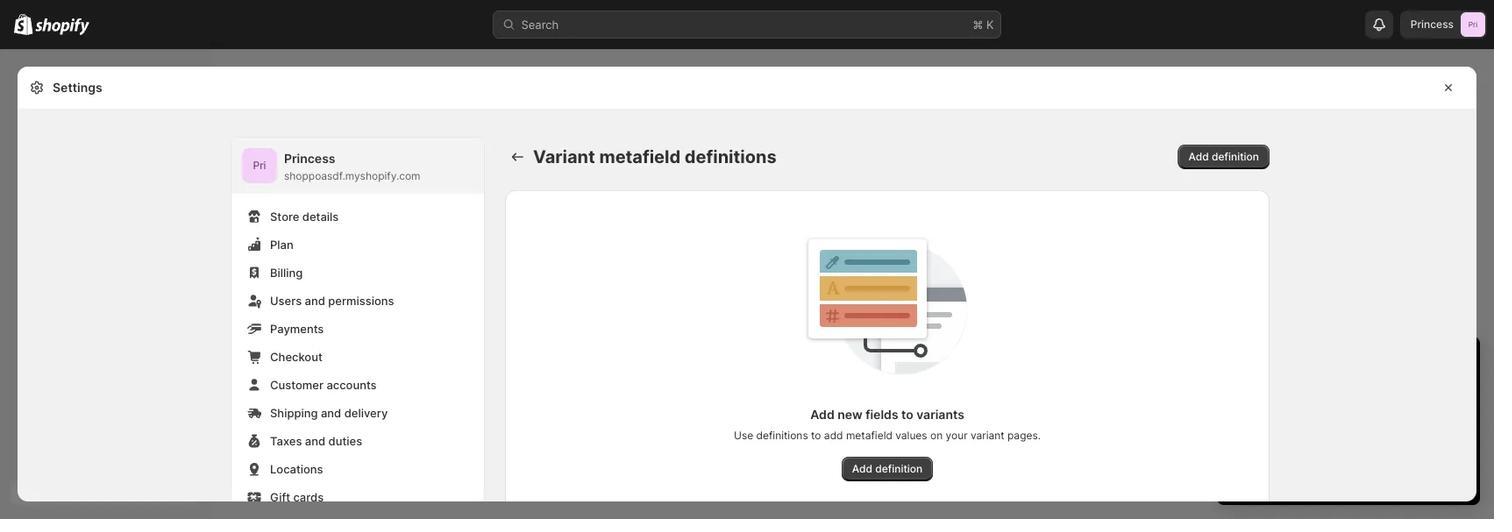 Task type: describe. For each thing, give the bounding box(es) containing it.
fields
[[866, 407, 898, 422]]

your inside to customize your online store and add bonus features
[[1434, 419, 1458, 433]]

1 horizontal spatial add
[[852, 463, 872, 475]]

use
[[734, 429, 753, 442]]

add inside add new fields to variants use definitions to add metafield values on your variant pages.
[[810, 407, 834, 422]]

users
[[270, 294, 302, 307]]

locations link
[[242, 457, 473, 481]]

permissions
[[328, 294, 394, 307]]

1 horizontal spatial definition
[[1212, 150, 1259, 163]]

k
[[986, 18, 994, 31]]

on
[[930, 429, 943, 442]]

customer accounts link
[[242, 373, 473, 397]]

princess for princess shoppoasdf.myshopify.com
[[284, 151, 335, 166]]

variants
[[917, 407, 964, 422]]

taxes and duties link
[[242, 429, 473, 453]]

values
[[895, 429, 927, 442]]

to up values on the right bottom of page
[[901, 407, 913, 422]]

0 vertical spatial add definition link
[[1178, 145, 1270, 169]]

plan
[[270, 238, 293, 251]]

princess shoppoasdf.myshopify.com
[[284, 151, 420, 182]]

$1/month
[[1345, 402, 1396, 415]]

users and permissions link
[[242, 288, 473, 313]]

shoppoasdf.myshopify.com
[[284, 170, 420, 182]]

delivery
[[344, 406, 388, 420]]

switch to a paid plan and get:
[[1235, 384, 1394, 398]]

1 day left in your trial element
[[1217, 382, 1480, 505]]

and for duties
[[305, 434, 325, 448]]

shop settings menu element
[[231, 138, 484, 519]]

customer accounts
[[270, 378, 377, 391]]

plan
[[1324, 384, 1347, 398]]

variant pages.
[[971, 429, 1041, 442]]

locations
[[270, 462, 323, 476]]

0 horizontal spatial add definition
[[852, 463, 923, 475]]

months
[[1283, 402, 1324, 415]]

bonus
[[1362, 437, 1395, 450]]

and for delivery
[[321, 406, 341, 420]]

your inside dropdown button
[[1334, 352, 1371, 374]]

1 horizontal spatial shopify image
[[35, 18, 90, 35]]

for
[[1327, 402, 1342, 415]]

day
[[1248, 352, 1278, 374]]

1 vertical spatial definition
[[875, 463, 923, 475]]

customize
[[1376, 419, 1431, 433]]

to customize your online store and add bonus features
[[1249, 419, 1458, 450]]

first
[[1249, 402, 1270, 415]]

get:
[[1374, 384, 1394, 398]]

and up $1/month
[[1350, 384, 1370, 398]]

gift cards
[[270, 490, 324, 504]]

settings dialog
[[18, 67, 1477, 519]]

accounts
[[327, 378, 377, 391]]

and for permissions
[[305, 294, 325, 307]]

payments
[[270, 322, 324, 335]]

paid
[[1298, 384, 1321, 398]]

store
[[270, 210, 299, 223]]

payments link
[[242, 317, 473, 341]]

variant
[[533, 146, 595, 167]]

plan link
[[242, 232, 473, 257]]

metafield inside add new fields to variants use definitions to add metafield values on your variant pages.
[[846, 429, 893, 442]]

3
[[1273, 402, 1280, 415]]

shipping and delivery
[[270, 406, 388, 420]]

app
[[1273, 419, 1293, 433]]

0 vertical spatial add
[[1189, 150, 1209, 163]]

0 vertical spatial definitions
[[685, 146, 777, 167]]

0 horizontal spatial shopify image
[[14, 14, 33, 35]]

trial
[[1376, 352, 1407, 374]]

1 day left in your trial
[[1235, 352, 1407, 374]]

to right "use"
[[811, 429, 821, 442]]



Task type: vqa. For each thing, say whether or not it's contained in the screenshot.
1st search products text box from the top
no



Task type: locate. For each thing, give the bounding box(es) containing it.
1 vertical spatial princess
[[284, 151, 335, 166]]

0 vertical spatial metafield
[[599, 146, 681, 167]]

metafield down fields
[[846, 429, 893, 442]]

your
[[1334, 352, 1371, 374], [1434, 419, 1458, 433], [946, 429, 968, 442]]

taxes
[[270, 434, 302, 448]]

1 horizontal spatial your
[[1334, 352, 1371, 374]]

1 vertical spatial definitions
[[756, 429, 808, 442]]

new
[[838, 407, 863, 422]]

billing
[[270, 266, 303, 279]]

add
[[1189, 150, 1209, 163], [810, 407, 834, 422], [852, 463, 872, 475]]

your inside add new fields to variants use definitions to add metafield values on your variant pages.
[[946, 429, 968, 442]]

0 horizontal spatial add
[[810, 407, 834, 422]]

add inside add new fields to variants use definitions to add metafield values on your variant pages.
[[824, 429, 843, 442]]

0 horizontal spatial princess image
[[242, 148, 277, 183]]

0 vertical spatial definition
[[1212, 150, 1259, 163]]

1 horizontal spatial add definition link
[[1178, 145, 1270, 169]]

shipping and delivery link
[[242, 401, 473, 425]]

users and permissions
[[270, 294, 394, 307]]

your right on
[[946, 429, 968, 442]]

0 vertical spatial store
[[1297, 419, 1324, 433]]

add
[[824, 429, 843, 442], [1338, 437, 1359, 450]]

details
[[302, 210, 339, 223]]

customer
[[270, 378, 324, 391]]

0 vertical spatial add definition
[[1189, 150, 1259, 163]]

$50 app store credit link
[[1249, 419, 1358, 433]]

1 vertical spatial store
[[1284, 437, 1312, 450]]

princess image inside shop settings menu element
[[242, 148, 277, 183]]

and inside to customize your online store and add bonus features
[[1315, 437, 1335, 450]]

0 vertical spatial princess image
[[1461, 12, 1485, 37]]

definition
[[1212, 150, 1259, 163], [875, 463, 923, 475]]

checkout
[[270, 350, 322, 363]]

store inside to customize your online store and add bonus features
[[1284, 437, 1312, 450]]

1 day left in your trial button
[[1217, 337, 1480, 374]]

add definition
[[1189, 150, 1259, 163], [852, 463, 923, 475]]

and right taxes
[[305, 434, 325, 448]]

duties
[[328, 434, 362, 448]]

add down new
[[824, 429, 843, 442]]

$50 app store credit
[[1249, 419, 1358, 433]]

0 horizontal spatial add
[[824, 429, 843, 442]]

store down $50 app store credit
[[1284, 437, 1312, 450]]

store details link
[[242, 204, 473, 229]]

1 vertical spatial add definition
[[852, 463, 923, 475]]

1 horizontal spatial princess image
[[1461, 12, 1485, 37]]

in
[[1315, 352, 1329, 374]]

princess inside princess shoppoasdf.myshopify.com
[[284, 151, 335, 166]]

0 vertical spatial princess
[[1411, 18, 1454, 31]]

shipping
[[270, 406, 318, 420]]

1 vertical spatial metafield
[[846, 429, 893, 442]]

add inside to customize your online store and add bonus features
[[1338, 437, 1359, 450]]

0 horizontal spatial add definition link
[[842, 457, 933, 481]]

variant metafield definitions
[[533, 146, 777, 167]]

2 horizontal spatial add
[[1189, 150, 1209, 163]]

2 vertical spatial add
[[852, 463, 872, 475]]

1 horizontal spatial princess
[[1411, 18, 1454, 31]]

search
[[521, 18, 559, 31]]

metafield right variant on the top
[[599, 146, 681, 167]]

switch
[[1235, 384, 1271, 398]]

to down $1/month
[[1362, 419, 1372, 433]]

⌘ k
[[973, 18, 994, 31]]

gift
[[270, 490, 290, 504]]

and down 'credit' on the right bottom of the page
[[1315, 437, 1335, 450]]

first 3 months for $1/month
[[1249, 402, 1396, 415]]

1 horizontal spatial metafield
[[846, 429, 893, 442]]

store
[[1297, 419, 1324, 433], [1284, 437, 1312, 450]]

to inside to customize your online store and add bonus features
[[1362, 419, 1372, 433]]

1 vertical spatial princess image
[[242, 148, 277, 183]]

left
[[1283, 352, 1310, 374]]

definitions
[[685, 146, 777, 167], [756, 429, 808, 442]]

0 horizontal spatial definition
[[875, 463, 923, 475]]

$50
[[1249, 419, 1270, 433]]

to
[[1274, 384, 1285, 398], [901, 407, 913, 422], [1362, 419, 1372, 433], [811, 429, 821, 442]]

1
[[1235, 352, 1243, 374]]

features
[[1398, 437, 1443, 450]]

dialog
[[1484, 67, 1494, 502]]

⌘
[[973, 18, 983, 31]]

billing link
[[242, 260, 473, 285]]

store details
[[270, 210, 339, 223]]

add new fields to variants use definitions to add metafield values on your variant pages.
[[734, 407, 1041, 442]]

1 vertical spatial add definition link
[[842, 457, 933, 481]]

and down customer accounts
[[321, 406, 341, 420]]

0 horizontal spatial your
[[946, 429, 968, 442]]

shopify image
[[14, 14, 33, 35], [35, 18, 90, 35]]

settings
[[53, 80, 102, 95]]

your right the 'in'
[[1334, 352, 1371, 374]]

1 horizontal spatial add
[[1338, 437, 1359, 450]]

online
[[1249, 437, 1281, 450]]

store down months
[[1297, 419, 1324, 433]]

taxes and duties
[[270, 434, 362, 448]]

gift cards link
[[242, 485, 473, 509]]

checkout link
[[242, 345, 473, 369]]

cards
[[293, 490, 324, 504]]

credit
[[1327, 419, 1358, 433]]

princess
[[1411, 18, 1454, 31], [284, 151, 335, 166]]

princess for princess
[[1411, 18, 1454, 31]]

add definition link
[[1178, 145, 1270, 169], [842, 457, 933, 481]]

princess image
[[1461, 12, 1485, 37], [242, 148, 277, 183]]

2 horizontal spatial your
[[1434, 419, 1458, 433]]

to left a
[[1274, 384, 1285, 398]]

1 vertical spatial add
[[810, 407, 834, 422]]

add down 'credit' on the right bottom of the page
[[1338, 437, 1359, 450]]

a
[[1288, 384, 1295, 398]]

and
[[305, 294, 325, 307], [1350, 384, 1370, 398], [321, 406, 341, 420], [305, 434, 325, 448], [1315, 437, 1335, 450]]

metafield
[[599, 146, 681, 167], [846, 429, 893, 442]]

0 horizontal spatial princess
[[284, 151, 335, 166]]

0 horizontal spatial metafield
[[599, 146, 681, 167]]

1 horizontal spatial add definition
[[1189, 150, 1259, 163]]

and right users
[[305, 294, 325, 307]]

pri button
[[242, 148, 277, 183]]

definitions inside add new fields to variants use definitions to add metafield values on your variant pages.
[[756, 429, 808, 442]]

your up the features
[[1434, 419, 1458, 433]]



